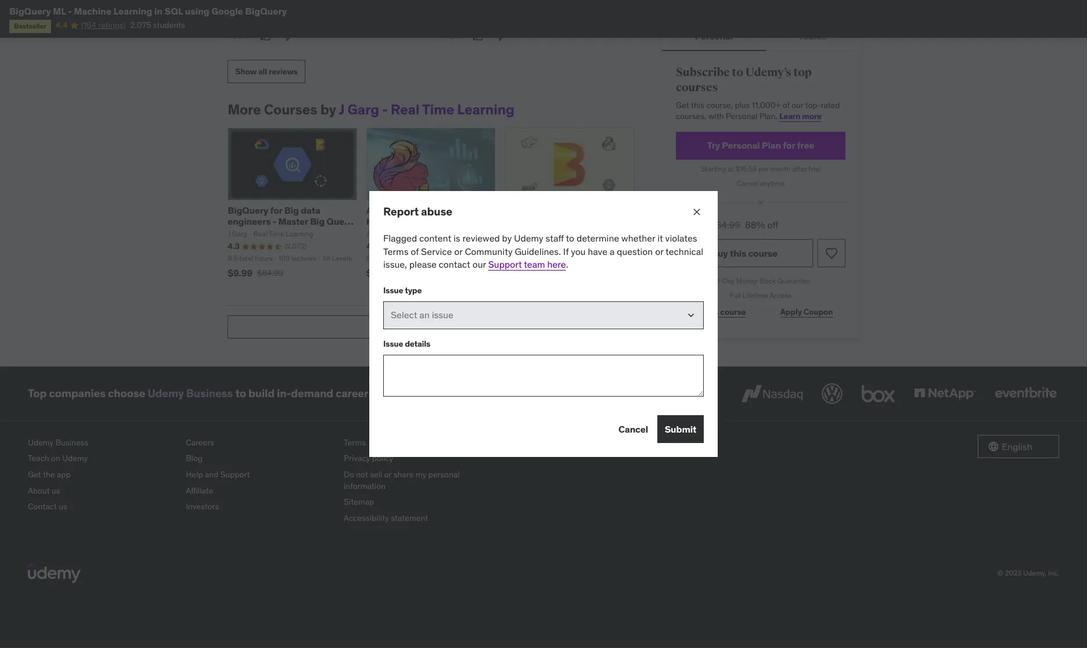 Task type: vqa. For each thing, say whether or not it's contained in the screenshot.
"report abuse" dialog
yes



Task type: locate. For each thing, give the bounding box(es) containing it.
1 vertical spatial of
[[411, 246, 419, 257]]

1 horizontal spatial build
[[547, 216, 569, 227]]

0 horizontal spatial cancel
[[619, 424, 649, 435]]

careers link
[[186, 435, 335, 451]]

0 vertical spatial terms
[[384, 246, 409, 257]]

get inside get this course, plus 11,000+ of our top-rated courses, with personal plan.
[[676, 100, 690, 110]]

a inside apache flink | a real time & hands-on course on flink j garg - real time learning
[[429, 205, 434, 216]]

on up "is"
[[444, 216, 455, 227]]

guidelines.
[[515, 246, 561, 257]]

0 vertical spatial of
[[783, 100, 790, 110]]

on inside apache beam | a hands-on course to build big data pipelines
[[610, 205, 623, 216]]

1 horizontal spatial 4.4
[[505, 241, 517, 252]]

1 vertical spatial for
[[270, 205, 283, 216]]

by right courses
[[321, 100, 336, 119]]

1 apache from the left
[[366, 205, 399, 216]]

a
[[610, 246, 615, 257]]

of up "please"
[[411, 246, 419, 257]]

0 horizontal spatial total
[[239, 254, 253, 263]]

report abuse up content
[[384, 204, 453, 218]]

1 horizontal spatial hours
[[388, 254, 406, 263]]

1 vertical spatial business
[[55, 437, 88, 448]]

$9.99 down 6 total hours
[[366, 267, 391, 279]]

0 horizontal spatial of
[[411, 246, 419, 257]]

sql
[[165, 5, 183, 17]]

on up determine
[[610, 205, 623, 216]]

get left the
[[28, 470, 41, 480]]

a up content
[[429, 205, 434, 216]]

udemy
[[514, 233, 544, 244], [148, 387, 184, 401], [28, 437, 54, 448], [62, 453, 88, 464]]

4.3 up 8.5
[[228, 241, 240, 252]]

build inside apache beam | a hands-on course to build big data pipelines
[[547, 216, 569, 227]]

total right 6
[[372, 254, 386, 263]]

to inside subscribe to udemy's top courses
[[732, 65, 744, 80]]

apache inside apache beam | a hands-on course to build big data pipelines
[[505, 205, 538, 216]]

lectures for apache flink | a real time & hands-on course on flink
[[421, 254, 447, 263]]

this right gift
[[705, 307, 719, 317]]

0 horizontal spatial big
[[285, 205, 299, 216]]

4.3 up 6
[[366, 241, 378, 252]]

apache inside apache flink | a real time & hands-on course on flink j garg - real time learning
[[366, 205, 399, 216]]

0 vertical spatial this
[[692, 100, 705, 110]]

hands- up flagged
[[366, 216, 398, 227]]

a inside apache beam | a hands-on course to build big data pipelines
[[571, 205, 577, 216]]

$9.99 $84.99 down 5.5 total hours
[[505, 267, 561, 279]]

1 horizontal spatial our
[[792, 100, 804, 110]]

1 levels from the left
[[332, 254, 352, 263]]

2 $9.99 $84.99 from the left
[[505, 267, 561, 279]]

small image
[[989, 441, 1000, 453]]

0 horizontal spatial for
[[270, 205, 283, 216]]

big left query
[[310, 216, 325, 227]]

this inside "button"
[[730, 247, 747, 259]]

1 horizontal spatial a
[[571, 205, 577, 216]]

total for bigquery for big data engineers - master big query internals
[[239, 254, 253, 263]]

all left a at the right
[[597, 254, 605, 263]]

report up the details
[[406, 322, 432, 332]]

a right beam
[[571, 205, 577, 216]]

course inside apache flink | a real time & hands-on course on flink j garg - real time learning
[[412, 216, 442, 227]]

6 total hours
[[366, 254, 406, 263]]

all levels left 6
[[323, 254, 352, 263]]

0 vertical spatial support
[[489, 259, 522, 270]]

support inside report abuse dialog
[[489, 259, 522, 270]]

2 horizontal spatial lectures
[[566, 254, 591, 263]]

30-
[[712, 277, 723, 285]]

0 horizontal spatial 4.3
[[228, 241, 240, 252]]

0 vertical spatial report
[[384, 204, 419, 218]]

$84.99 up buy
[[711, 219, 741, 230]]

all levels down determine
[[597, 254, 626, 263]]

share
[[394, 470, 414, 480]]

1 vertical spatial get
[[28, 470, 41, 480]]

1 total from the left
[[239, 254, 253, 263]]

course up the back
[[749, 247, 778, 259]]

hands- inside apache flink | a real time & hands-on course on flink j garg - real time learning
[[366, 216, 398, 227]]

1 horizontal spatial for
[[784, 140, 796, 151]]

1 horizontal spatial business
[[186, 387, 233, 401]]

after
[[793, 164, 807, 173]]

our up learn more
[[792, 100, 804, 110]]

udemy business link
[[148, 387, 233, 401], [28, 435, 177, 451]]

1 horizontal spatial by
[[502, 233, 512, 244]]

1 vertical spatial 4.4
[[505, 241, 517, 252]]

google
[[212, 5, 243, 17]]

4.3 for apache flink | a real time & hands-on course on flink
[[366, 241, 378, 252]]

udemy up guidelines.
[[514, 233, 544, 244]]

2 horizontal spatial total
[[516, 254, 531, 263]]

this up the courses,
[[692, 100, 705, 110]]

this inside get this course, plus 11,000+ of our top-rated courses, with personal plan.
[[692, 100, 705, 110]]

total right 8.5
[[239, 254, 253, 263]]

this for gift
[[705, 307, 719, 317]]

0 horizontal spatial helpful?
[[228, 31, 254, 40]]

us right "contact"
[[59, 502, 67, 512]]

levels
[[332, 254, 352, 263], [462, 254, 482, 263], [606, 254, 626, 263]]

staff
[[546, 233, 564, 244]]

0 horizontal spatial data
[[301, 205, 320, 216]]

this right buy
[[730, 247, 747, 259]]

1 horizontal spatial $84.99
[[535, 268, 561, 278]]

bigquery
[[9, 5, 51, 17], [245, 5, 287, 17], [228, 205, 268, 216]]

issue down $9.99 $74.99 on the left top of page
[[384, 285, 403, 296]]

1 vertical spatial personal
[[726, 111, 758, 122]]

2 horizontal spatial big
[[571, 216, 586, 227]]

0 vertical spatial report abuse
[[384, 204, 453, 218]]

top companies choose udemy business to build in-demand career skills.
[[28, 387, 400, 401]]

levels left 6
[[332, 254, 352, 263]]

1 vertical spatial on
[[51, 453, 60, 464]]

1 vertical spatial report abuse
[[406, 322, 456, 332]]

on up flagged
[[398, 216, 410, 227]]

of up learn
[[783, 100, 790, 110]]

1 issue from the top
[[384, 285, 403, 296]]

big up (1,659)
[[571, 216, 586, 227]]

$84.99 down 103 at left top
[[257, 268, 284, 278]]

1 vertical spatial abuse
[[434, 322, 456, 332]]

do not sell or share my personal information button
[[344, 467, 493, 495]]

helpful? for mark review by jairo wilmer garcia m. as helpful icon
[[440, 31, 466, 40]]

1 horizontal spatial total
[[372, 254, 386, 263]]

1 horizontal spatial flink
[[456, 216, 478, 227]]

apache up flagged
[[366, 205, 399, 216]]

our down community
[[473, 259, 486, 270]]

2 all levels from the left
[[452, 254, 482, 263]]

0 horizontal spatial all
[[323, 254, 331, 263]]

terms up issue,
[[384, 246, 409, 257]]

garg inside apache flink | a real time & hands-on course on flink j garg - real time learning
[[371, 230, 386, 238]]

0 vertical spatial on
[[444, 216, 455, 227]]

apache up pipelines
[[505, 205, 538, 216]]

1 horizontal spatial get
[[676, 100, 690, 110]]

all right 103 lectures
[[323, 254, 331, 263]]

0 vertical spatial issue
[[384, 285, 403, 296]]

0 horizontal spatial by
[[321, 100, 336, 119]]

service
[[421, 246, 452, 257]]

personal inside button
[[695, 30, 733, 42]]

engineers
[[228, 216, 271, 227]]

issue left the details
[[384, 339, 403, 349]]

1 all levels from the left
[[323, 254, 352, 263]]

5.5
[[505, 254, 515, 263]]

reviews
[[269, 66, 298, 76]]

0 horizontal spatial flink
[[401, 205, 422, 216]]

$9.99 $84.99 for 4.3
[[228, 267, 284, 279]]

wishlist image
[[825, 246, 839, 260]]

1 vertical spatial issue
[[384, 339, 403, 349]]

5.5 total hours
[[505, 254, 550, 263]]

1 horizontal spatial terms
[[384, 246, 409, 257]]

english button
[[979, 435, 1060, 458]]

1 horizontal spatial big
[[310, 216, 325, 227]]

report
[[384, 204, 419, 218], [406, 322, 432, 332]]

our inside get this course, plus 11,000+ of our top-rated courses, with personal plan.
[[792, 100, 804, 110]]

$84.99 down 62
[[535, 268, 561, 278]]

accessibility statement link
[[344, 511, 493, 527]]

udemy business link up careers
[[148, 387, 233, 401]]

business up "app"
[[55, 437, 88, 448]]

0 horizontal spatial get
[[28, 470, 41, 480]]

j down engineers
[[228, 230, 230, 238]]

or inside terms privacy policy do not sell or share my personal information sitemap accessibility statement
[[385, 470, 392, 480]]

issue details
[[384, 339, 431, 349]]

1 horizontal spatial of
[[783, 100, 790, 110]]

0 horizontal spatial j garg - real time learning
[[228, 230, 313, 238]]

back
[[761, 277, 776, 285]]

$9.99 $84.99
[[228, 267, 284, 279], [505, 267, 561, 279]]

2,075
[[130, 20, 151, 30]]

to inside flagged content is reviewed by udemy staff to determine whether it violates terms of service or community guidelines. if you have a question or technical issue, please contact our
[[566, 233, 575, 244]]

2 | from the left
[[567, 205, 569, 216]]

1 horizontal spatial 4.3
[[366, 241, 378, 252]]

course
[[412, 216, 442, 227], [505, 216, 535, 227], [749, 247, 778, 259], [721, 307, 746, 317]]

helpful? left mark review by jairo wilmer garcia m. as helpful icon
[[440, 31, 466, 40]]

2 4.3 from the left
[[366, 241, 378, 252]]

or
[[758, 198, 764, 206], [455, 246, 463, 257], [656, 246, 664, 257], [385, 470, 392, 480]]

0 horizontal spatial 4.4
[[56, 20, 68, 30]]

support right and
[[221, 470, 250, 480]]

lectures down the 1659 reviews "element"
[[566, 254, 591, 263]]

1 all from the left
[[323, 254, 331, 263]]

$9.99 for 62 lectures
[[505, 267, 530, 279]]

udemy business link up get the app link
[[28, 435, 177, 451]]

course left beam
[[505, 216, 535, 227]]

personal up the $16.58
[[723, 140, 760, 151]]

on
[[610, 205, 623, 216], [398, 216, 410, 227]]

or down the it
[[656, 246, 664, 257]]

0 horizontal spatial $9.99 $84.99
[[228, 267, 284, 279]]

buy
[[712, 247, 728, 259]]

0 horizontal spatial levels
[[332, 254, 352, 263]]

1 hours from the left
[[255, 254, 273, 263]]

levels down the reviewed
[[462, 254, 482, 263]]

flink up "is"
[[456, 216, 478, 227]]

0 vertical spatial build
[[547, 216, 569, 227]]

try personal plan for free
[[708, 140, 815, 151]]

all levels down "is"
[[452, 254, 482, 263]]

1 helpful? from the left
[[228, 31, 254, 40]]

cancel inside starting at $16.58 per month after trial cancel anytime
[[737, 179, 759, 187]]

a for real
[[429, 205, 434, 216]]

question
[[617, 246, 653, 257]]

courses
[[264, 100, 318, 119]]

beam
[[540, 205, 565, 216]]

try
[[708, 140, 721, 151]]

2 j garg - real time learning from the left
[[505, 230, 591, 238]]

terms inside flagged content is reviewed by udemy staff to determine whether it violates terms of service or community guidelines. if you have a question or technical issue, please contact our
[[384, 246, 409, 257]]

day
[[723, 277, 735, 285]]

lectures down 2072 reviews element
[[292, 254, 317, 263]]

4.4 up 5.5
[[505, 241, 517, 252]]

j garg - real time learning up guidelines.
[[505, 230, 591, 238]]

cancel
[[737, 179, 759, 187], [619, 424, 649, 435]]

mark review by paul o. as helpful image
[[260, 30, 272, 42]]

mark review by jairo wilmer garcia m. as unhelpful image
[[495, 30, 507, 42]]

55
[[412, 254, 420, 263]]

flagged
[[384, 233, 417, 244]]

access
[[770, 291, 792, 300]]

© 2023 udemy, inc.
[[998, 569, 1060, 578]]

report inside button
[[406, 322, 432, 332]]

2 levels from the left
[[462, 254, 482, 263]]

1 $9.99 $84.99 from the left
[[228, 267, 284, 279]]

0 horizontal spatial hours
[[255, 254, 273, 263]]

data inside apache beam | a hands-on course to build big data pipelines
[[588, 216, 607, 227]]

reviewed
[[463, 233, 500, 244]]

1 lectures from the left
[[292, 254, 317, 263]]

1 horizontal spatial all levels
[[452, 254, 482, 263]]

2 apache from the left
[[505, 205, 538, 216]]

1 vertical spatial cancel
[[619, 424, 649, 435]]

issue
[[384, 285, 403, 296], [384, 339, 403, 349]]

cancel left submit
[[619, 424, 649, 435]]

build up staff
[[547, 216, 569, 227]]

terms up the privacy
[[344, 437, 366, 448]]

1 horizontal spatial on
[[444, 216, 455, 227]]

$16.58
[[736, 164, 757, 173]]

1 horizontal spatial lectures
[[421, 254, 447, 263]]

2 issue from the top
[[384, 339, 403, 349]]

bigquery for ml
[[9, 5, 51, 17]]

bigquery up bestseller
[[9, 5, 51, 17]]

0 horizontal spatial a
[[429, 205, 434, 216]]

1 vertical spatial terms
[[344, 437, 366, 448]]

netapp image
[[912, 381, 979, 407]]

flagged content is reviewed by udemy staff to determine whether it violates terms of service or community guidelines. if you have a question or technical issue, please contact our
[[384, 233, 704, 270]]

contact
[[28, 502, 57, 512]]

0 vertical spatial our
[[792, 100, 804, 110]]

| inside apache flink | a real time & hands-on course on flink j garg - real time learning
[[424, 205, 427, 216]]

ml
[[53, 5, 66, 17]]

4.4 down "ml"
[[56, 20, 68, 30]]

mark review by jairo wilmer garcia m. as helpful image
[[473, 30, 484, 42]]

2 horizontal spatial levels
[[606, 254, 626, 263]]

all down "is"
[[452, 254, 460, 263]]

j garg - real time learning down engineers
[[228, 230, 313, 238]]

get the app link
[[28, 467, 177, 483]]

or right the 'sell'
[[385, 470, 392, 480]]

technical
[[666, 246, 704, 257]]

| for flink
[[424, 205, 427, 216]]

bigquery up internals
[[228, 205, 268, 216]]

$84.99 for 4.3
[[257, 268, 284, 278]]

2072 reviews element
[[285, 242, 307, 252]]

j up 6
[[366, 230, 369, 238]]

cancel down the $16.58
[[737, 179, 759, 187]]

| up content
[[424, 205, 427, 216]]

8.5 total hours
[[228, 254, 273, 263]]

personal down plus
[[726, 111, 758, 122]]

content
[[420, 233, 452, 244]]

levels down determine
[[606, 254, 626, 263]]

get inside "udemy business teach on udemy get the app about us contact us"
[[28, 470, 41, 480]]

of inside flagged content is reviewed by udemy staff to determine whether it violates terms of service or community guidelines. if you have a question or technical issue, please contact our
[[411, 246, 419, 257]]

privacy
[[344, 453, 370, 464]]

$9.99
[[676, 217, 706, 231], [228, 267, 253, 279], [366, 267, 391, 279], [505, 267, 530, 279]]

build left in-
[[249, 387, 275, 401]]

coupon
[[804, 307, 834, 317]]

for
[[784, 140, 796, 151], [270, 205, 283, 216]]

flink up flagged
[[401, 205, 422, 216]]

personal inside get this course, plus 11,000+ of our top-rated courses, with personal plan.
[[726, 111, 758, 122]]

investors
[[186, 502, 219, 512]]

show all reviews
[[235, 66, 298, 76]]

1 j garg - real time learning from the left
[[228, 230, 313, 238]]

report abuse button
[[228, 315, 635, 339]]

levels for apache flink | a real time & hands-on course on flink
[[462, 254, 482, 263]]

2 hours from the left
[[388, 254, 406, 263]]

big inside apache beam | a hands-on course to build big data pipelines
[[571, 216, 586, 227]]

get up the courses,
[[676, 100, 690, 110]]

personal up subscribe
[[695, 30, 733, 42]]

try personal plan for free link
[[676, 132, 846, 160]]

abuse
[[421, 204, 453, 218], [434, 322, 456, 332]]

1 horizontal spatial |
[[567, 205, 569, 216]]

0 horizontal spatial all levels
[[323, 254, 352, 263]]

2 total from the left
[[372, 254, 386, 263]]

1 horizontal spatial data
[[588, 216, 607, 227]]

us right the about
[[52, 486, 60, 496]]

tab list
[[662, 22, 860, 51]]

1758 reviews element
[[424, 242, 444, 252]]

our
[[792, 100, 804, 110], [473, 259, 486, 270]]

hands- inside apache beam | a hands-on course to build big data pipelines
[[579, 205, 610, 216]]

4.4 for (1,659)
[[505, 241, 517, 252]]

| inside apache beam | a hands-on course to build big data pipelines
[[567, 205, 569, 216]]

1 horizontal spatial cancel
[[737, 179, 759, 187]]

62 lectures
[[556, 254, 591, 263]]

1 | from the left
[[424, 205, 427, 216]]

lectures down 1758 reviews element
[[421, 254, 447, 263]]

udemy,
[[1024, 569, 1047, 578]]

apply coupon button
[[768, 301, 846, 324]]

udemy up "app"
[[62, 453, 88, 464]]

rated
[[821, 100, 841, 110]]

0 horizontal spatial terms
[[344, 437, 366, 448]]

1 vertical spatial udemy business link
[[28, 435, 177, 451]]

plus
[[735, 100, 751, 110]]

8.5
[[228, 254, 238, 263]]

0 vertical spatial abuse
[[421, 204, 453, 218]]

1 horizontal spatial on
[[610, 205, 623, 216]]

1 vertical spatial our
[[473, 259, 486, 270]]

report up flagged
[[384, 204, 419, 218]]

top-
[[806, 100, 821, 110]]

| for beam
[[567, 205, 569, 216]]

1 a from the left
[[429, 205, 434, 216]]

$9.99 down 8.5
[[228, 267, 253, 279]]

course up content
[[412, 216, 442, 227]]

please
[[410, 259, 437, 270]]

personal
[[695, 30, 733, 42], [726, 111, 758, 122], [723, 140, 760, 151]]

1 vertical spatial support
[[221, 470, 250, 480]]

2 all from the left
[[452, 254, 460, 263]]

2 a from the left
[[571, 205, 577, 216]]

close modal image
[[692, 206, 703, 218]]

it
[[658, 233, 663, 244]]

1 horizontal spatial helpful?
[[440, 31, 466, 40]]

helpful? left mark review by paul o. as helpful image
[[228, 31, 254, 40]]

1 4.3 from the left
[[228, 241, 240, 252]]

$9.99 down 5.5
[[505, 267, 530, 279]]

by up 5.5
[[502, 233, 512, 244]]

report abuse up the details
[[406, 322, 456, 332]]

1 vertical spatial by
[[502, 233, 512, 244]]

0 horizontal spatial $84.99
[[257, 268, 284, 278]]

support inside careers blog help and support affiliate investors
[[221, 470, 250, 480]]

total right 5.5
[[516, 254, 531, 263]]

$9.99 $84.99 down 8.5 total hours
[[228, 267, 284, 279]]

0 vertical spatial 4.4
[[56, 20, 68, 30]]

2 horizontal spatial hours
[[532, 254, 550, 263]]

our inside flagged content is reviewed by udemy staff to determine whether it violates terms of service or community guidelines. if you have a question or technical issue, please contact our
[[473, 259, 486, 270]]

bigquery inside bigquery for big data engineers - master big query internals
[[228, 205, 268, 216]]

0 vertical spatial get
[[676, 100, 690, 110]]

2 horizontal spatial $84.99
[[711, 219, 741, 230]]

hands- up determine
[[579, 205, 610, 216]]

hours for bigquery for big data engineers - master big query internals
[[255, 254, 273, 263]]

3 hours from the left
[[532, 254, 550, 263]]

udemy image
[[28, 564, 81, 584]]

3 total from the left
[[516, 254, 531, 263]]

support down community
[[489, 259, 522, 270]]

2 vertical spatial this
[[705, 307, 719, 317]]

0 vertical spatial personal
[[695, 30, 733, 42]]

business up careers
[[186, 387, 233, 401]]

1 horizontal spatial $9.99 $84.99
[[505, 267, 561, 279]]

0 horizontal spatial hands-
[[366, 216, 398, 227]]

2 horizontal spatial all
[[597, 254, 605, 263]]

4.3
[[228, 241, 240, 252], [366, 241, 378, 252]]

on
[[444, 216, 455, 227], [51, 453, 60, 464]]

0 vertical spatial cancel
[[737, 179, 759, 187]]

1 horizontal spatial apache
[[505, 205, 538, 216]]

(1,758)
[[424, 242, 444, 251]]

2 horizontal spatial all levels
[[597, 254, 626, 263]]

data left query
[[301, 205, 320, 216]]

course inside apache beam | a hands-on course to build big data pipelines
[[505, 216, 535, 227]]

report inside dialog
[[384, 204, 419, 218]]

determine
[[577, 233, 620, 244]]

here
[[548, 259, 566, 270]]

2 helpful? from the left
[[440, 31, 466, 40]]

1 horizontal spatial hands-
[[579, 205, 610, 216]]

2 lectures from the left
[[421, 254, 447, 263]]

- inside apache flink | a real time & hands-on course on flink j garg - real time learning
[[388, 230, 391, 238]]

on right 'teach'
[[51, 453, 60, 464]]

apply coupon
[[781, 307, 834, 317]]

0 horizontal spatial on
[[398, 216, 410, 227]]

&
[[480, 205, 486, 216]]

1 vertical spatial this
[[730, 247, 747, 259]]

1 horizontal spatial j garg - real time learning
[[505, 230, 591, 238]]



Task type: describe. For each thing, give the bounding box(es) containing it.
demand
[[291, 387, 334, 401]]

4.3 for bigquery for big data engineers - master big query internals
[[228, 241, 240, 252]]

with
[[709, 111, 724, 122]]

you
[[571, 246, 586, 257]]

abuse inside report abuse button
[[434, 322, 456, 332]]

personal button
[[662, 22, 766, 50]]

box image
[[859, 381, 898, 407]]

more
[[803, 111, 822, 122]]

by inside flagged content is reviewed by udemy staff to determine whether it violates terms of service or community guidelines. if you have a question or technical issue, please contact our
[[502, 233, 512, 244]]

contact
[[439, 259, 471, 270]]

plan
[[762, 140, 782, 151]]

accessibility
[[344, 513, 389, 523]]

j garg - real time learning for 4.4
[[505, 230, 591, 238]]

careers blog help and support affiliate investors
[[186, 437, 250, 512]]

full
[[730, 291, 741, 300]]

english
[[1002, 441, 1033, 452]]

business inside "udemy business teach on udemy get the app about us contact us"
[[55, 437, 88, 448]]

learning inside apache flink | a real time & hands-on course on flink j garg - real time learning
[[425, 230, 452, 238]]

0 vertical spatial us
[[52, 486, 60, 496]]

pipelines
[[505, 227, 545, 238]]

report abuse inside button
[[406, 322, 456, 332]]

have
[[588, 246, 608, 257]]

data inside bigquery for big data engineers - master big query internals
[[301, 205, 320, 216]]

55 lectures
[[412, 254, 447, 263]]

month
[[771, 164, 791, 173]]

issue,
[[384, 259, 407, 270]]

udemy inside flagged content is reviewed by udemy staff to determine whether it violates terms of service or community guidelines. if you have a question or technical issue, please contact our
[[514, 233, 544, 244]]

- inside bigquery for big data engineers - master big query internals
[[273, 216, 277, 227]]

top
[[794, 65, 812, 80]]

students
[[153, 20, 185, 30]]

skills.
[[371, 387, 400, 401]]

3 lectures from the left
[[566, 254, 591, 263]]

$9.99 $84.99 for 4.4
[[505, 267, 561, 279]]

j right courses
[[339, 100, 345, 119]]

type
[[405, 285, 422, 296]]

learn more link
[[780, 111, 822, 122]]

0 vertical spatial udemy business link
[[148, 387, 233, 401]]

help and support link
[[186, 467, 335, 483]]

get this course, plus 11,000+ of our top-rated courses, with personal plan.
[[676, 100, 841, 122]]

all
[[258, 66, 267, 76]]

terms link
[[344, 435, 493, 451]]

this for get
[[692, 100, 705, 110]]

submit
[[665, 424, 697, 435]]

30-day money-back guarantee full lifetime access
[[712, 277, 811, 300]]

teams button
[[766, 22, 860, 50]]

$9.99 for 55 lectures
[[366, 267, 391, 279]]

hours for apache flink | a real time & hands-on course on flink
[[388, 254, 406, 263]]

on inside apache flink | a real time & hands-on course on flink j garg - real time learning
[[444, 216, 455, 227]]

udemy's
[[746, 65, 792, 80]]

not
[[356, 470, 368, 480]]

investors link
[[186, 499, 335, 515]]

1 vertical spatial build
[[249, 387, 275, 401]]

query
[[327, 216, 353, 227]]

abuse inside report abuse dialog
[[421, 204, 453, 218]]

career
[[336, 387, 368, 401]]

personal
[[429, 470, 460, 480]]

0 vertical spatial by
[[321, 100, 336, 119]]

terms privacy policy do not sell or share my personal information sitemap accessibility statement
[[344, 437, 460, 523]]

$84.99 inside $9.99 $84.99 88% off
[[711, 219, 741, 230]]

all levels for bigquery for big data engineers - master big query internals
[[323, 254, 352, 263]]

©
[[998, 569, 1004, 578]]

$9.99 $84.99 88% off
[[676, 217, 779, 231]]

or down anytime
[[758, 198, 764, 206]]

issue for issue details
[[384, 339, 403, 349]]

gift
[[689, 307, 703, 317]]

affiliate
[[186, 486, 213, 496]]

1659 reviews element
[[562, 242, 583, 252]]

off
[[768, 219, 779, 230]]

62
[[556, 254, 564, 263]]

j inside apache flink | a real time & hands-on course on flink j garg - real time learning
[[366, 230, 369, 238]]

or down "is"
[[455, 246, 463, 257]]

report abuse dialog
[[370, 191, 718, 458]]

policy
[[372, 453, 394, 464]]

bigquery ml - machine learning in sql using google bigquery
[[9, 5, 287, 17]]

2,075 students
[[130, 20, 185, 30]]

more
[[228, 100, 261, 119]]

bestseller
[[14, 22, 46, 30]]

volkswagen image
[[820, 381, 846, 407]]

course down full
[[721, 307, 746, 317]]

0 vertical spatial for
[[784, 140, 796, 151]]

3 all levels from the left
[[597, 254, 626, 263]]

bigquery up mark review by paul o. as helpful image
[[245, 5, 287, 17]]

to inside apache beam | a hands-on course to build big data pipelines
[[536, 216, 546, 227]]

and
[[205, 470, 219, 480]]

3 levels from the left
[[606, 254, 626, 263]]

$9.99 for 103 lectures
[[228, 267, 253, 279]]

teach
[[28, 453, 49, 464]]

total for apache flink | a real time & hands-on course on flink
[[372, 254, 386, 263]]

(2,072)
[[285, 242, 307, 251]]

4.4 for (164 ratings)
[[56, 20, 68, 30]]

companies
[[49, 387, 106, 401]]

nasdaq image
[[739, 381, 806, 407]]

all for apache flink | a real time & hands-on course on flink
[[452, 254, 460, 263]]

on inside "udemy business teach on udemy get the app about us contact us"
[[51, 453, 60, 464]]

if
[[564, 246, 569, 257]]

helpful? for mark review by paul o. as helpful image
[[228, 31, 254, 40]]

information
[[344, 481, 386, 491]]

for inside bigquery for big data engineers - master big query internals
[[270, 205, 283, 216]]

privacy policy link
[[344, 451, 493, 467]]

choose
[[108, 387, 145, 401]]

course inside "button"
[[749, 247, 778, 259]]

all for bigquery for big data engineers - master big query internals
[[323, 254, 331, 263]]

trial
[[809, 164, 821, 173]]

top
[[28, 387, 47, 401]]

apache for hands-
[[366, 205, 399, 216]]

88%
[[746, 219, 766, 230]]

udemy up 'teach'
[[28, 437, 54, 448]]

cancel inside report abuse dialog
[[619, 424, 649, 435]]

show all reviews button
[[228, 60, 305, 83]]

j garg - real time learning for 4.3
[[228, 230, 313, 238]]

(1,659)
[[562, 242, 583, 251]]

help
[[186, 470, 203, 480]]

a for hands-
[[571, 205, 577, 216]]

of inside get this course, plus 11,000+ of our top-rated courses, with personal plan.
[[783, 100, 790, 110]]

apply
[[781, 307, 802, 317]]

cancel button
[[619, 416, 649, 444]]

2 vertical spatial personal
[[723, 140, 760, 151]]

1 vertical spatial us
[[59, 502, 67, 512]]

(164 ratings)
[[81, 20, 126, 30]]

starting at $16.58 per month after trial cancel anytime
[[702, 164, 821, 187]]

affiliate link
[[186, 483, 335, 499]]

apache flink | a real time & hands-on course on flink j garg - real time learning
[[366, 205, 486, 238]]

anytime
[[760, 179, 785, 187]]

0 vertical spatial business
[[186, 387, 233, 401]]

apache for to
[[505, 205, 538, 216]]

bigquery for for
[[228, 205, 268, 216]]

issue for issue type
[[384, 285, 403, 296]]

lifetime
[[743, 291, 769, 300]]

lectures for bigquery for big data engineers - master big query internals
[[292, 254, 317, 263]]

Issue details text field
[[384, 355, 704, 397]]

is
[[454, 233, 461, 244]]

terms inside terms privacy policy do not sell or share my personal information sitemap accessibility statement
[[344, 437, 366, 448]]

$84.99 for 4.4
[[535, 268, 561, 278]]

this for buy
[[730, 247, 747, 259]]

app
[[57, 470, 71, 480]]

about us link
[[28, 483, 177, 499]]

$9.99 up violates
[[676, 217, 706, 231]]

teams
[[799, 30, 827, 42]]

j up 5.5
[[505, 230, 508, 238]]

courses
[[676, 80, 718, 95]]

levels for bigquery for big data engineers - master big query internals
[[332, 254, 352, 263]]

udemy right choose
[[148, 387, 184, 401]]

teach on udemy link
[[28, 451, 177, 467]]

udemy business teach on udemy get the app about us contact us
[[28, 437, 88, 512]]

mark review by paul o. as unhelpful image
[[282, 30, 294, 42]]

bigquery for big data engineers - master big query internals link
[[228, 205, 354, 238]]

3 all from the left
[[597, 254, 605, 263]]

on inside apache flink | a real time & hands-on course on flink j garg - real time learning
[[398, 216, 410, 227]]

all levels for apache flink | a real time & hands-on course on flink
[[452, 254, 482, 263]]

tab list containing personal
[[662, 22, 860, 51]]

eventbrite image
[[993, 381, 1060, 407]]

per
[[759, 164, 769, 173]]

report abuse inside dialog
[[384, 204, 453, 218]]



